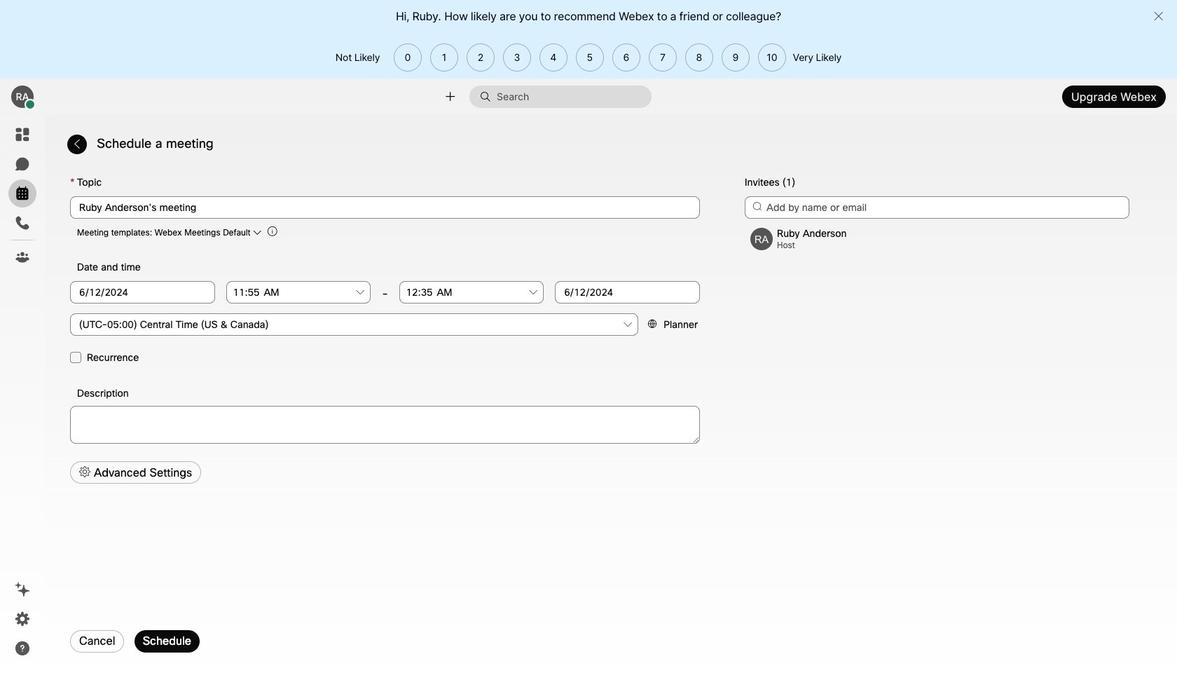 Task type: locate. For each thing, give the bounding box(es) containing it.
wrapper image up dashboard icon
[[25, 100, 35, 109]]

calls image
[[14, 214, 31, 231]]

wrapper image right "connect people" image
[[480, 91, 497, 102]]

help image
[[14, 640, 31, 657]]

settings image
[[14, 611, 31, 627]]

meetings image
[[14, 185, 31, 202]]

wrapper image
[[480, 91, 497, 102], [25, 100, 35, 109]]

navigation
[[0, 115, 45, 675]]

how likely are you to recommend webex to a friend or colleague? score webex from 0 to 10, 0 is not likely and 10 is very likely. toolbar
[[390, 43, 786, 71]]

webex tab list
[[8, 121, 36, 271]]

dashboard image
[[14, 126, 31, 143]]

1 horizontal spatial wrapper image
[[480, 91, 497, 102]]

close rating section image
[[1154, 11, 1165, 22]]



Task type: describe. For each thing, give the bounding box(es) containing it.
messaging, has no new notifications image
[[14, 156, 31, 172]]

what's new image
[[14, 581, 31, 598]]

connect people image
[[444, 90, 457, 103]]

teams, has no new notifications image
[[14, 249, 31, 266]]

0 horizontal spatial wrapper image
[[25, 100, 35, 109]]



Task type: vqa. For each thing, say whether or not it's contained in the screenshot.
Help icon
yes



